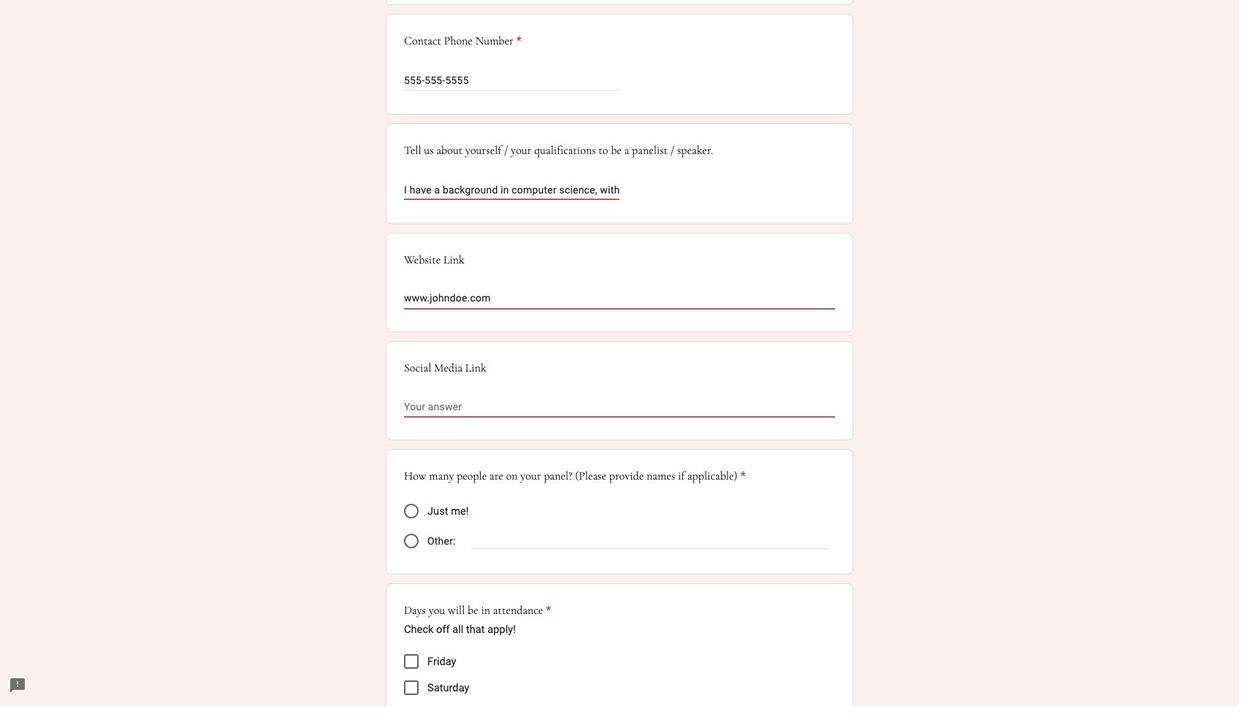 Task type: vqa. For each thing, say whether or not it's contained in the screenshot.
Required question element to the top
yes



Task type: locate. For each thing, give the bounding box(es) containing it.
None radio
[[404, 534, 419, 549]]

list
[[404, 649, 835, 707]]

None text field
[[404, 72, 620, 89], [404, 291, 835, 309], [404, 72, 620, 89], [404, 291, 835, 309]]

1 vertical spatial heading
[[404, 468, 746, 485]]

0 horizontal spatial required question element
[[514, 32, 522, 50]]

1 vertical spatial required question element
[[738, 468, 746, 485]]

0 vertical spatial required question element
[[514, 32, 522, 50]]

Saturday checkbox
[[404, 681, 419, 696]]

0 vertical spatial heading
[[404, 32, 522, 50]]

required question element
[[514, 32, 522, 50], [738, 468, 746, 485], [543, 602, 551, 620]]

Friday checkbox
[[404, 655, 419, 670]]

heading
[[404, 32, 522, 50], [404, 468, 746, 485], [404, 602, 551, 620]]

None text field
[[404, 181, 620, 199], [404, 399, 835, 417], [404, 181, 620, 199], [404, 399, 835, 417]]

2 vertical spatial required question element
[[543, 602, 551, 620]]

1 heading from the top
[[404, 32, 522, 50]]

3 heading from the top
[[404, 602, 551, 620]]

2 vertical spatial heading
[[404, 602, 551, 620]]



Task type: describe. For each thing, give the bounding box(es) containing it.
just me! image
[[404, 504, 419, 519]]

2 horizontal spatial required question element
[[738, 468, 746, 485]]

Other response text field
[[470, 532, 829, 549]]

1 horizontal spatial required question element
[[543, 602, 551, 620]]

Just me! radio
[[404, 504, 419, 519]]

2 heading from the top
[[404, 468, 746, 485]]

report a problem to google image
[[9, 677, 26, 695]]



